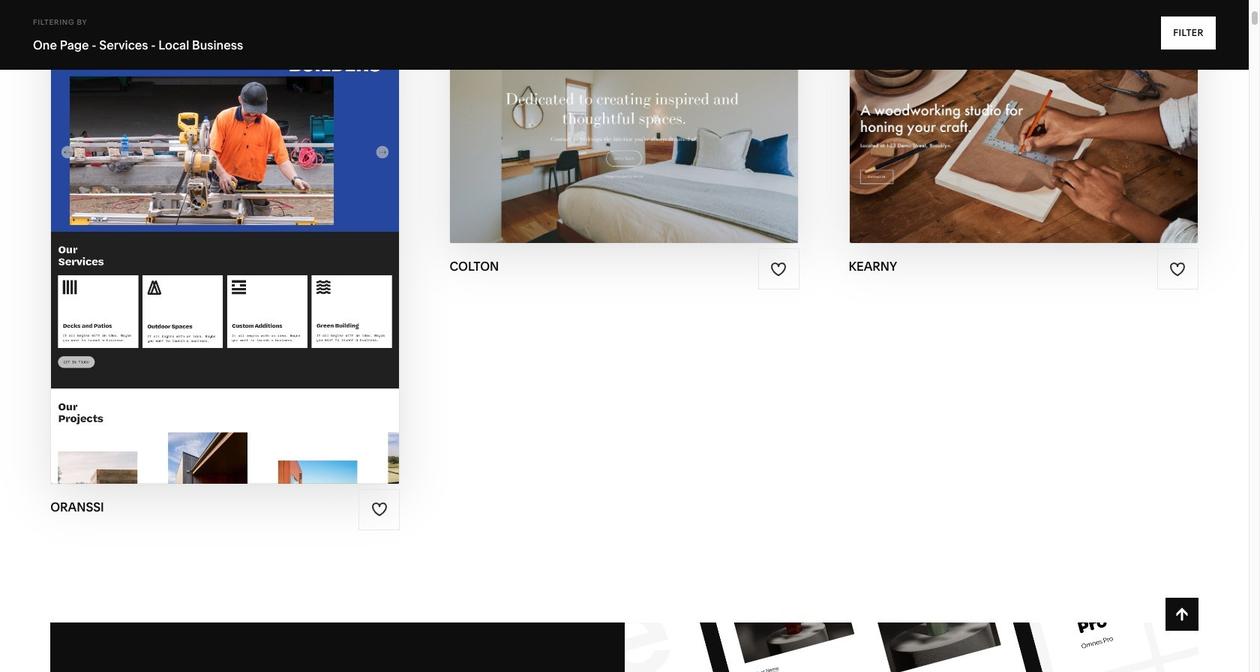 Task type: locate. For each thing, give the bounding box(es) containing it.
oranssi image
[[51, 19, 399, 484]]

add colton to your favorites list image
[[771, 261, 787, 277]]

colton image
[[450, 19, 799, 243]]

back to top image
[[1174, 606, 1191, 623]]



Task type: vqa. For each thing, say whether or not it's contained in the screenshot.
the Add Colton to your favorites list icon
yes



Task type: describe. For each thing, give the bounding box(es) containing it.
add oranssi to your favorites list image
[[371, 501, 388, 518]]

kearny image
[[850, 19, 1198, 243]]

preview of building your own template image
[[625, 623, 1199, 672]]



